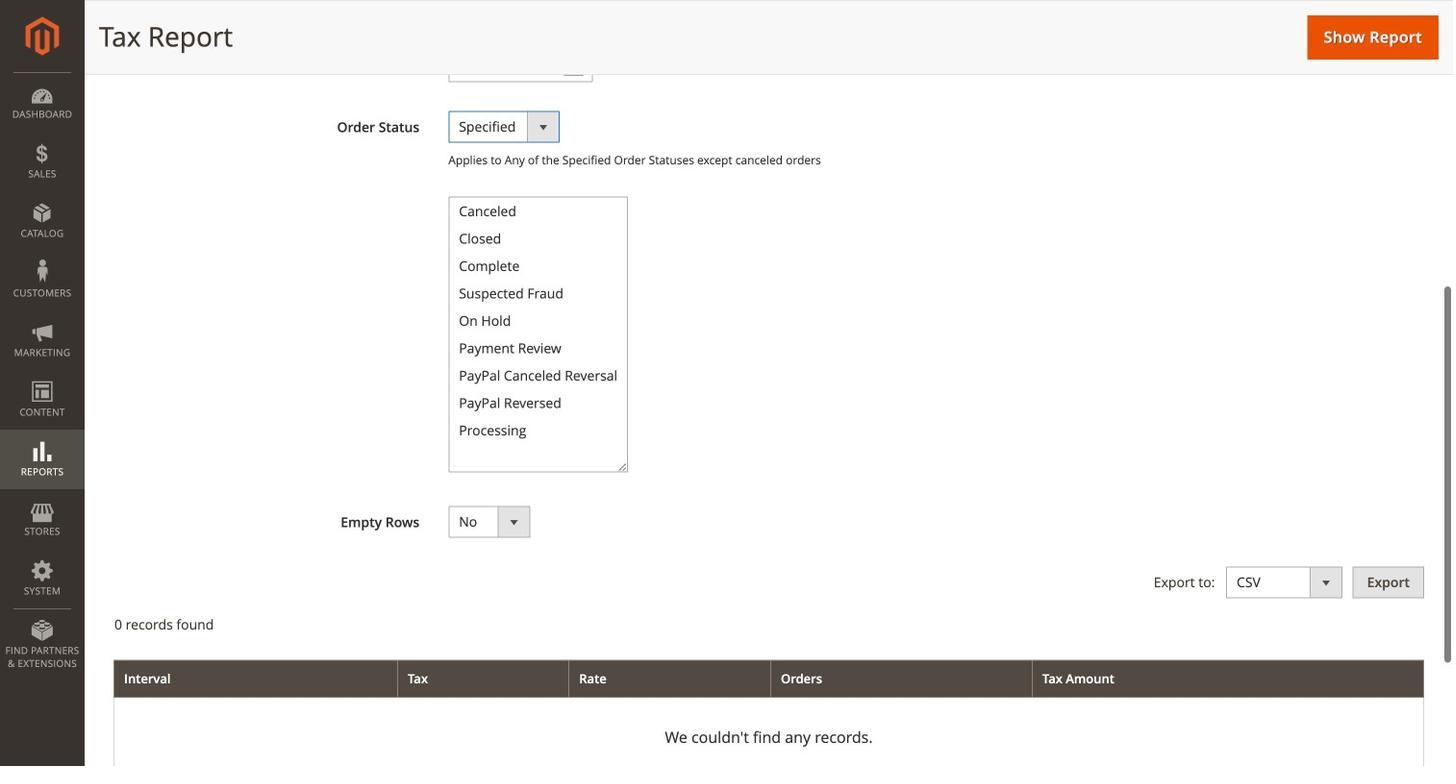 Task type: vqa. For each thing, say whether or not it's contained in the screenshot.
text box
yes



Task type: locate. For each thing, give the bounding box(es) containing it.
None text field
[[448, 0, 593, 21], [448, 50, 593, 82], [448, 0, 593, 21], [448, 50, 593, 82]]

magento admin panel image
[[25, 16, 59, 56]]

menu bar
[[0, 72, 85, 680]]



